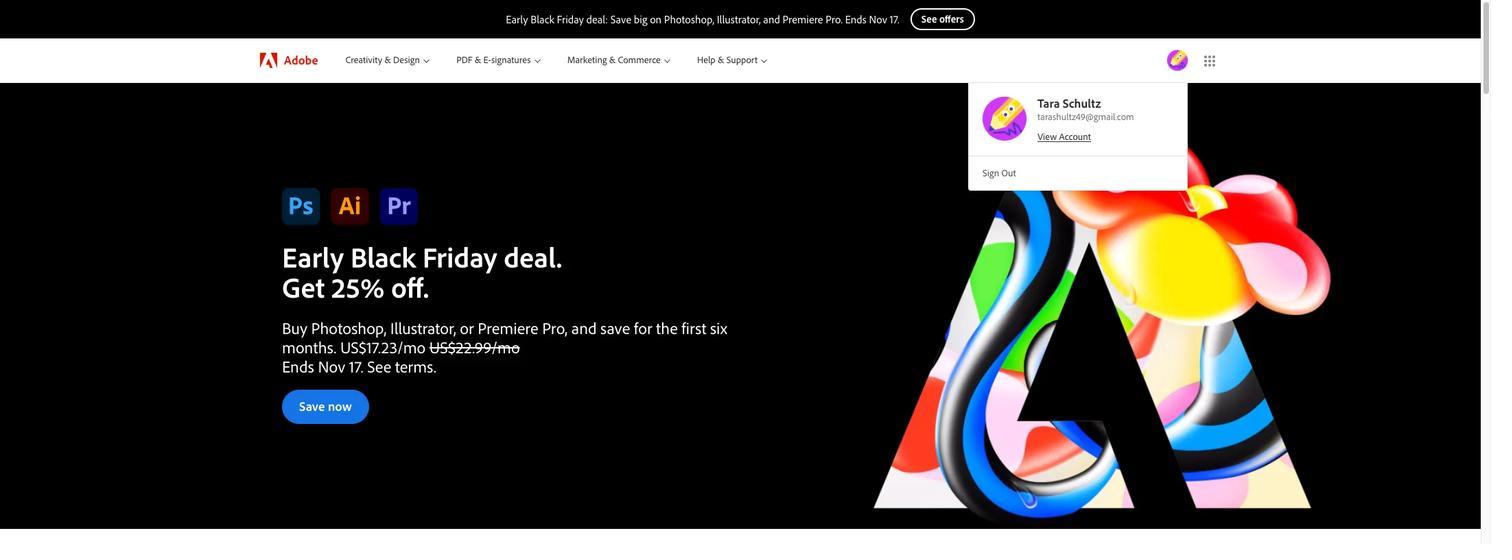 Task type: locate. For each thing, give the bounding box(es) containing it.
black inside early black friday deal. get 25% off.
[[350, 238, 416, 275]]

marketing & commerce
[[567, 54, 661, 66]]

0 vertical spatial friday
[[557, 12, 584, 26]]

creativity & design
[[345, 54, 420, 66]]

us$17.23/mo us$22.99/mo ends nov 17. see terms .
[[282, 337, 520, 377]]

1 horizontal spatial and
[[763, 12, 780, 26]]

& inside 'dropdown button'
[[384, 54, 391, 66]]

1 horizontal spatial photoshop,
[[664, 12, 714, 26]]

0 vertical spatial 17.
[[890, 12, 899, 26]]

early
[[506, 12, 528, 26], [282, 238, 344, 275]]

1 horizontal spatial early
[[506, 12, 528, 26]]

premiere left pro.
[[783, 12, 823, 26]]

17. right pro.
[[890, 12, 899, 26]]

commerce
[[618, 54, 661, 66]]

1 horizontal spatial ends
[[845, 12, 867, 26]]

nov
[[869, 12, 887, 26], [318, 356, 345, 377]]

3 & from the left
[[609, 54, 616, 66]]

illustrator, up support
[[717, 12, 761, 26]]

& left e-
[[475, 54, 481, 66]]

illustrator,
[[717, 12, 761, 26], [390, 318, 456, 338]]

out
[[1001, 167, 1016, 179]]

1 vertical spatial ends
[[282, 356, 314, 377]]

1 & from the left
[[384, 54, 391, 66]]

& right marketing
[[609, 54, 616, 66]]

& for creativity
[[384, 54, 391, 66]]

illustrator, inside buy photoshop, illustrator, or premiere pro, and save for the first six months.
[[390, 318, 456, 338]]

or
[[460, 318, 474, 338]]

1 vertical spatial illustrator,
[[390, 318, 456, 338]]

ends
[[845, 12, 867, 26], [282, 356, 314, 377]]

0 horizontal spatial friday
[[423, 238, 497, 275]]

signatures
[[491, 54, 531, 66]]

early inside early black friday deal. get 25% off.
[[282, 238, 344, 275]]

photoshop, inside buy photoshop, illustrator, or premiere pro, and save for the first six months.
[[311, 318, 387, 338]]

tara
[[1038, 95, 1060, 111]]

0 horizontal spatial premiere
[[478, 318, 538, 338]]

months.
[[282, 337, 336, 358]]

save left big
[[610, 12, 631, 26]]

1 vertical spatial friday
[[423, 238, 497, 275]]

account
[[1059, 130, 1091, 143]]

adobe
[[284, 52, 318, 68]]

photoshop, down 25%
[[311, 318, 387, 338]]

& inside popup button
[[718, 54, 724, 66]]

0 vertical spatial illustrator,
[[717, 12, 761, 26]]

1 vertical spatial photoshop,
[[311, 318, 387, 338]]

nov up save now
[[318, 356, 345, 377]]

& left design
[[384, 54, 391, 66]]

0 horizontal spatial and
[[571, 318, 597, 338]]

and
[[763, 12, 780, 26], [571, 318, 597, 338]]

sign out link
[[969, 160, 1187, 186]]

save
[[600, 318, 630, 338]]

and up help & support popup button
[[763, 12, 780, 26]]

0 vertical spatial early
[[506, 12, 528, 26]]

4 & from the left
[[718, 54, 724, 66]]

& for marketing
[[609, 54, 616, 66]]

1 horizontal spatial save
[[610, 12, 631, 26]]

0 horizontal spatial 17.
[[349, 356, 363, 377]]

friday
[[557, 12, 584, 26], [423, 238, 497, 275]]

ends inside us$17.23/mo us$22.99/mo ends nov 17. see terms .
[[282, 356, 314, 377]]

nov right pro.
[[869, 12, 887, 26]]

17.
[[890, 12, 899, 26], [349, 356, 363, 377]]

0 horizontal spatial photoshop,
[[311, 318, 387, 338]]

1 vertical spatial black
[[350, 238, 416, 275]]

1 horizontal spatial 17.
[[890, 12, 899, 26]]

0 horizontal spatial black
[[350, 238, 416, 275]]

support
[[726, 54, 758, 66]]

big
[[634, 12, 647, 26]]

1 horizontal spatial nov
[[869, 12, 887, 26]]

marketing
[[567, 54, 607, 66]]

creativity
[[345, 54, 382, 66]]

premiere right or
[[478, 318, 538, 338]]

& for pdf
[[475, 54, 481, 66]]

photoshop, right on
[[664, 12, 714, 26]]

off.
[[391, 268, 429, 305]]

.
[[434, 356, 436, 377]]

get
[[282, 268, 325, 305]]

schultz
[[1063, 95, 1101, 111]]

marketing & commerce button
[[554, 38, 683, 82]]

ends down buy
[[282, 356, 314, 377]]

save left now
[[299, 398, 325, 414]]

photoshop,
[[664, 12, 714, 26], [311, 318, 387, 338]]

1 vertical spatial and
[[571, 318, 597, 338]]

help & support
[[697, 54, 758, 66]]

1 horizontal spatial illustrator,
[[717, 12, 761, 26]]

premiere
[[783, 12, 823, 26], [478, 318, 538, 338]]

on
[[650, 12, 662, 26]]

&
[[384, 54, 391, 66], [475, 54, 481, 66], [609, 54, 616, 66], [718, 54, 724, 66]]

1 vertical spatial premiere
[[478, 318, 538, 338]]

ends right pro.
[[845, 12, 867, 26]]

friday inside early black friday deal. get 25% off.
[[423, 238, 497, 275]]

17. inside us$17.23/mo us$22.99/mo ends nov 17. see terms .
[[349, 356, 363, 377]]

0 horizontal spatial illustrator,
[[390, 318, 456, 338]]

0 horizontal spatial save
[[299, 398, 325, 414]]

& right help
[[718, 54, 724, 66]]

17. left see on the left bottom of the page
[[349, 356, 363, 377]]

0 vertical spatial premiere
[[783, 12, 823, 26]]

early black friday deal: save big on photoshop, illustrator, and premiere pro. ends nov 17.
[[506, 12, 899, 26]]

see
[[367, 356, 391, 377]]

deal:
[[586, 12, 608, 26]]

see terms link
[[367, 356, 434, 377]]

0 vertical spatial save
[[610, 12, 631, 26]]

black
[[531, 12, 554, 26], [350, 238, 416, 275]]

0 vertical spatial ends
[[845, 12, 867, 26]]

pdf & e-signatures
[[456, 54, 531, 66]]

0 horizontal spatial ends
[[282, 356, 314, 377]]

friday for deal:
[[557, 12, 584, 26]]

help
[[697, 54, 715, 66]]

illustrator, up terms
[[390, 318, 456, 338]]

1 vertical spatial 17.
[[349, 356, 363, 377]]

0 horizontal spatial early
[[282, 238, 344, 275]]

view
[[1038, 130, 1057, 143]]

black for save
[[531, 12, 554, 26]]

1 vertical spatial nov
[[318, 356, 345, 377]]

sign out
[[983, 167, 1016, 179]]

1 horizontal spatial black
[[531, 12, 554, 26]]

1 vertical spatial early
[[282, 238, 344, 275]]

0 horizontal spatial nov
[[318, 356, 345, 377]]

1 horizontal spatial friday
[[557, 12, 584, 26]]

and right pro,
[[571, 318, 597, 338]]

2 & from the left
[[475, 54, 481, 66]]

nov inside us$17.23/mo us$22.99/mo ends nov 17. see terms .
[[318, 356, 345, 377]]

save
[[610, 12, 631, 26], [299, 398, 325, 414]]

0 vertical spatial black
[[531, 12, 554, 26]]

design
[[393, 54, 420, 66]]



Task type: describe. For each thing, give the bounding box(es) containing it.
save now
[[299, 398, 352, 414]]

1 vertical spatial save
[[299, 398, 325, 414]]

for
[[634, 318, 652, 338]]

us$17.23/mo
[[340, 337, 426, 358]]

tarashultz49@gmail.com
[[1038, 111, 1134, 123]]

friday for deal.
[[423, 238, 497, 275]]

deal.
[[504, 238, 562, 275]]

view account
[[1038, 130, 1091, 143]]

pdf
[[456, 54, 473, 66]]

save now link
[[282, 390, 369, 424]]

buy
[[282, 318, 307, 338]]

buy photoshop, illustrator, or premiere pro, and save for the first six months.
[[282, 318, 727, 358]]

and inside buy photoshop, illustrator, or premiere pro, and save for the first six months.
[[571, 318, 597, 338]]

creativity & design button
[[332, 38, 443, 82]]

now
[[328, 398, 352, 414]]

1 horizontal spatial premiere
[[783, 12, 823, 26]]

25%
[[331, 268, 385, 305]]

e-
[[483, 54, 491, 66]]

adobe link
[[246, 38, 332, 82]]

us$22.99/mo
[[429, 337, 520, 358]]

first
[[682, 318, 706, 338]]

early for early black friday deal. get 25% off.
[[282, 238, 344, 275]]

premiere inside buy photoshop, illustrator, or premiere pro, and save for the first six months.
[[478, 318, 538, 338]]

pro.
[[826, 12, 843, 26]]

sign
[[983, 167, 999, 179]]

pro,
[[542, 318, 568, 338]]

0 vertical spatial nov
[[869, 12, 887, 26]]

the
[[656, 318, 678, 338]]

terms
[[395, 356, 434, 377]]

help & support button
[[683, 38, 780, 82]]

pdf & e-signatures button
[[443, 38, 554, 82]]

black for get
[[350, 238, 416, 275]]

0 vertical spatial photoshop,
[[664, 12, 714, 26]]

tara schultz tarashultz49@gmail.com
[[1038, 95, 1134, 123]]

early black friday deal. get 25% off.
[[282, 238, 562, 305]]

0 vertical spatial and
[[763, 12, 780, 26]]

early for early black friday deal: save big on photoshop, illustrator, and premiere pro. ends nov 17.
[[506, 12, 528, 26]]

six
[[710, 318, 727, 338]]

& for help
[[718, 54, 724, 66]]



Task type: vqa. For each thing, say whether or not it's contained in the screenshot.
"Adobe" in Adobe link
no



